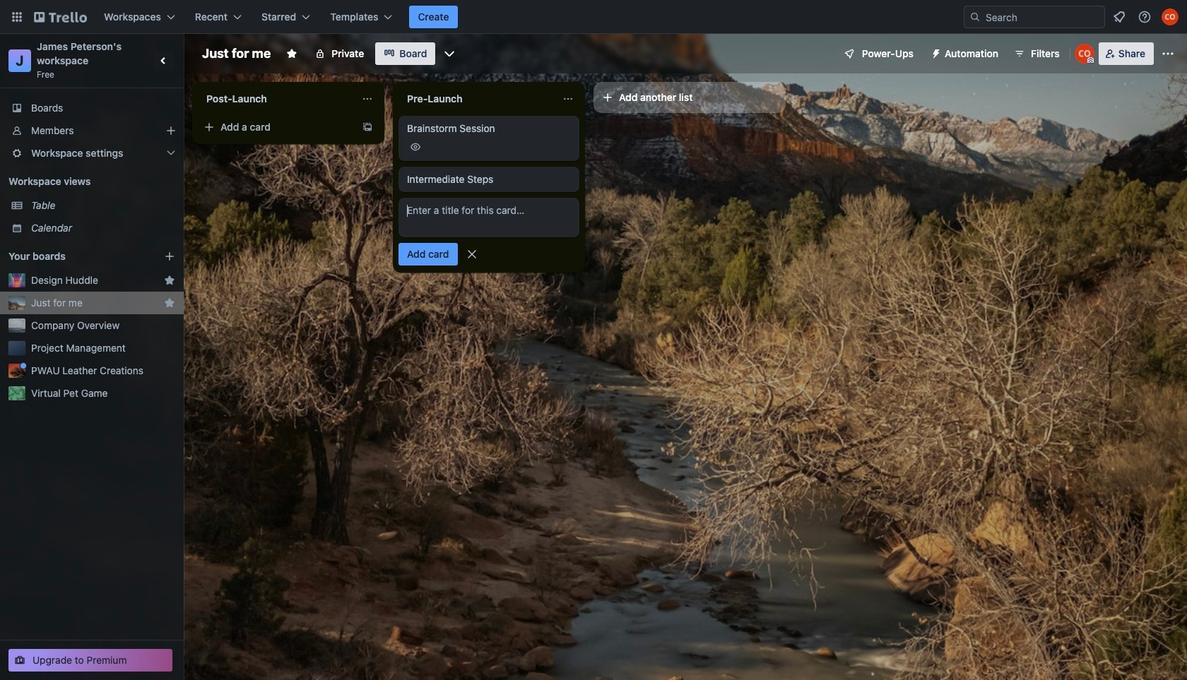 Task type: describe. For each thing, give the bounding box(es) containing it.
add board image
[[164, 251, 175, 262]]

christina overa (christinaovera) image
[[1162, 8, 1179, 25]]

show menu image
[[1162, 47, 1176, 61]]

2 starred icon image from the top
[[164, 298, 175, 309]]

sm image
[[925, 42, 945, 62]]

this member is an admin of this board. image
[[1088, 57, 1094, 64]]

workspace navigation collapse icon image
[[154, 51, 174, 71]]

customize views image
[[443, 47, 457, 61]]

search image
[[970, 11, 981, 23]]



Task type: vqa. For each thing, say whether or not it's contained in the screenshot.
19,
no



Task type: locate. For each thing, give the bounding box(es) containing it.
star or unstar board image
[[286, 48, 298, 59]]

1 starred icon image from the top
[[164, 275, 175, 286]]

starred icon image
[[164, 275, 175, 286], [164, 298, 175, 309]]

Search field
[[981, 7, 1105, 27]]

Board name text field
[[195, 42, 278, 65]]

0 notifications image
[[1111, 8, 1128, 25]]

None text field
[[198, 88, 356, 110]]

create from template… image
[[362, 122, 373, 133]]

None text field
[[399, 88, 557, 110]]

primary element
[[0, 0, 1188, 34]]

christina overa (christinaovera) image
[[1075, 44, 1095, 64]]

open information menu image
[[1138, 10, 1152, 24]]

0 vertical spatial starred icon image
[[164, 275, 175, 286]]

cancel image
[[465, 247, 479, 262]]

Enter a title for this card… text field
[[399, 198, 580, 238]]

back to home image
[[34, 6, 87, 28]]

1 vertical spatial starred icon image
[[164, 298, 175, 309]]

your boards with 6 items element
[[8, 248, 143, 265]]



